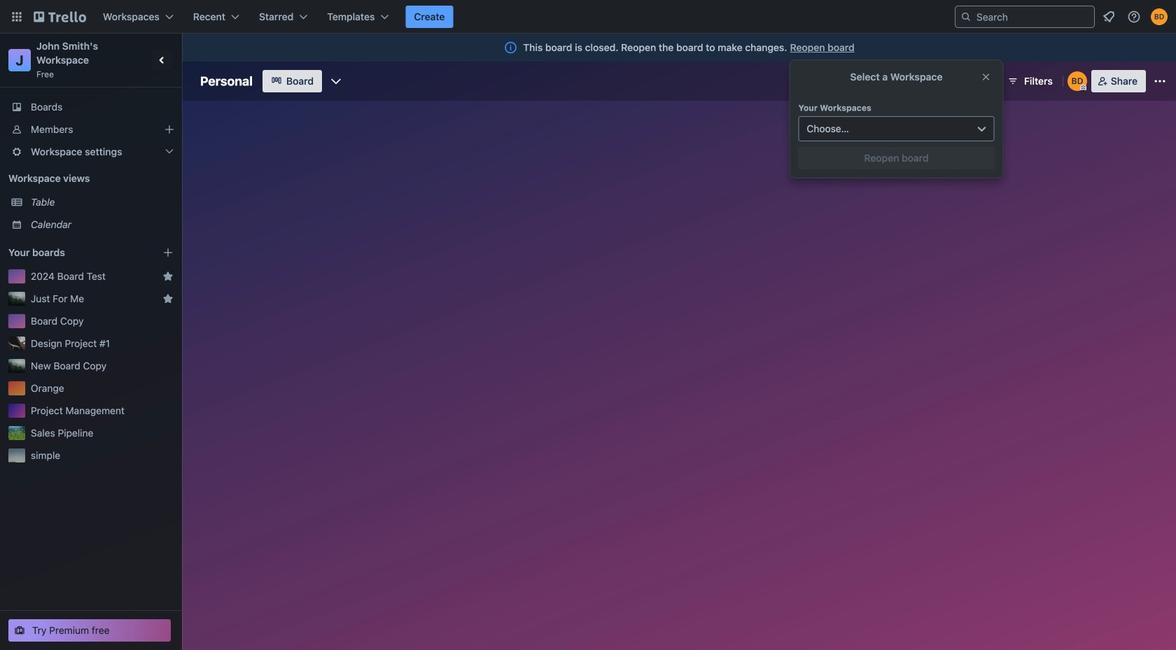Task type: vqa. For each thing, say whether or not it's contained in the screenshot.
the bottom starred icon
yes



Task type: locate. For each thing, give the bounding box(es) containing it.
0 horizontal spatial barb dwyer (barbdwyer3) image
[[1068, 71, 1087, 91]]

1 starred icon image from the top
[[162, 271, 174, 282]]

search image
[[961, 11, 972, 22]]

barb dwyer (barbdwyer3) image
[[1151, 8, 1168, 25], [1068, 71, 1087, 91]]

back to home image
[[34, 6, 86, 28]]

1 vertical spatial barb dwyer (barbdwyer3) image
[[1068, 71, 1087, 91]]

this member is an admin of this board. image
[[1080, 85, 1086, 91]]

primary element
[[0, 0, 1176, 34]]

1 horizontal spatial barb dwyer (barbdwyer3) image
[[1151, 8, 1168, 25]]

0 vertical spatial starred icon image
[[162, 271, 174, 282]]

0 vertical spatial barb dwyer (barbdwyer3) image
[[1151, 8, 1168, 25]]

starred icon image
[[162, 271, 174, 282], [162, 293, 174, 305]]

1 vertical spatial starred icon image
[[162, 293, 174, 305]]



Task type: describe. For each thing, give the bounding box(es) containing it.
0 notifications image
[[1101, 8, 1117, 25]]

Search field
[[972, 7, 1094, 27]]

barb dwyer (barbdwyer3) image inside primary element
[[1151, 8, 1168, 25]]

Board name text field
[[193, 70, 260, 92]]

close popover image
[[981, 71, 992, 83]]

your boards with 9 items element
[[8, 244, 141, 261]]

workspace navigation collapse icon image
[[153, 50, 172, 70]]

2 starred icon image from the top
[[162, 293, 174, 305]]

customize views image
[[329, 74, 343, 88]]

add board image
[[162, 247, 174, 258]]

show menu image
[[1153, 74, 1167, 88]]

open information menu image
[[1127, 10, 1141, 24]]



